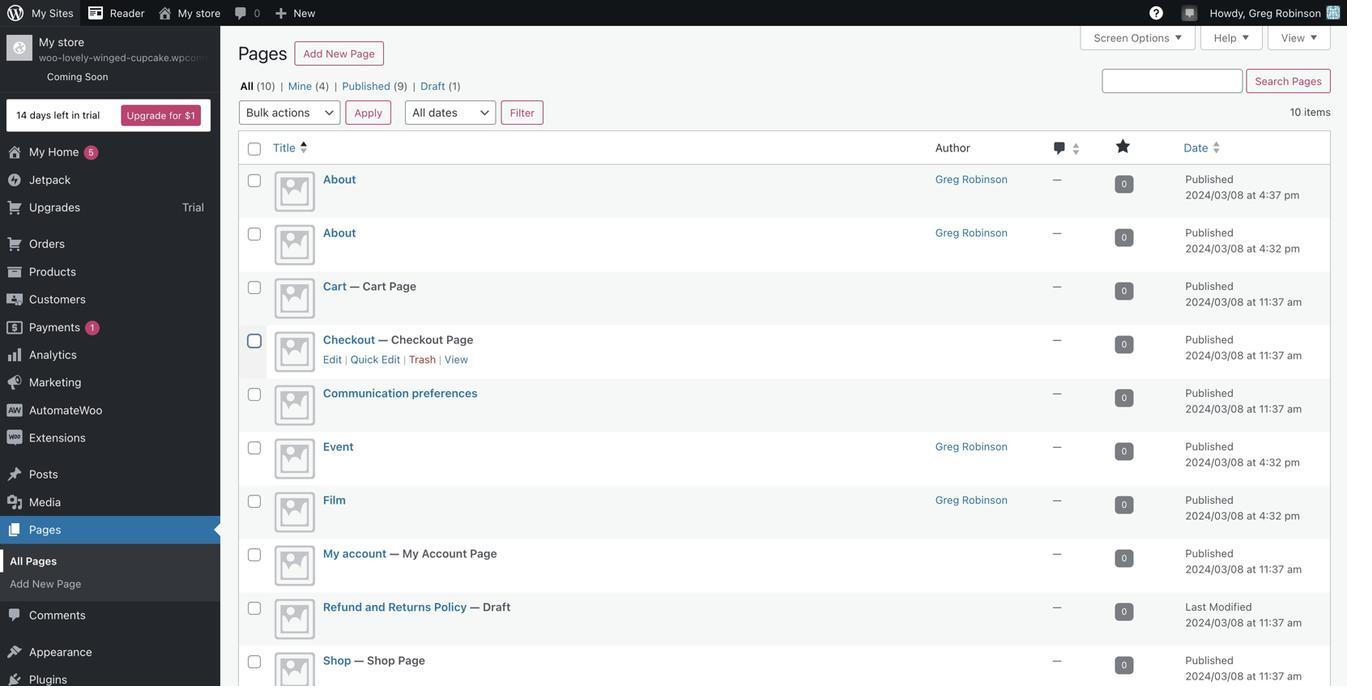 Task type: vqa. For each thing, say whether or not it's contained in the screenshot.
2nd 'NO' from left
no



Task type: describe. For each thing, give the bounding box(es) containing it.
greg robinson link for about link associated with published 2024/03/08 at 4:37 pm
[[936, 173, 1008, 185]]

author
[[936, 141, 971, 154]]

my store link
[[151, 0, 227, 26]]

1 vertical spatial draft
[[483, 601, 511, 614]]

greg robinson link for event link
[[936, 441, 1008, 453]]

date link
[[1178, 133, 1331, 162]]

screen options button
[[1081, 26, 1196, 50]]

film link
[[323, 494, 346, 507]]

published 2024/03/08 at 4:32 pm for film
[[1186, 494, 1301, 522]]

all pages
[[10, 555, 57, 567]]

appearance link
[[0, 638, 220, 666]]

page up checkout — checkout page edit | quick edit | trash | view
[[389, 280, 417, 293]]

communication preferences
[[323, 387, 478, 400]]

14 days left in trial
[[16, 110, 100, 121]]

view link
[[445, 353, 468, 365]]

published 2024/03/08 at 4:37 pm
[[1186, 173, 1300, 201]]

checkout — checkout page edit | quick edit | trash | view
[[323, 333, 474, 365]]

woo-
[[39, 52, 62, 63]]

7 — 0 from the top
[[1053, 494, 1128, 510]]

page right account
[[470, 547, 497, 561]]

about link for published 2024/03/08 at 4:32 pm
[[323, 226, 356, 240]]

1 cart from the left
[[323, 280, 347, 293]]

2 checkout from the left
[[391, 333, 443, 347]]

days
[[30, 110, 51, 121]]

2024/03/08 inside published 2024/03/08 at 4:37 pm
[[1186, 189, 1244, 201]]

page inside checkout — checkout page edit | quick edit | trash | view
[[446, 333, 474, 347]]

greg for the film link's greg robinson link
[[936, 494, 960, 506]]

for
[[169, 110, 182, 121]]

all pages link
[[0, 550, 220, 573]]

1 am from the top
[[1288, 296, 1302, 308]]

3 no thumbnail found. image from the top
[[275, 279, 315, 319]]

8 2024/03/08 from the top
[[1186, 563, 1244, 576]]

4:37
[[1260, 189, 1282, 201]]

5 2024/03/08 from the top
[[1186, 403, 1244, 415]]

event
[[323, 440, 354, 454]]

8 no thumbnail found. image from the top
[[275, 546, 315, 586]]

1 no thumbnail found. image from the top
[[275, 172, 315, 212]]

greg robinson for greg robinson link associated with published 2024/03/08 at 4:32 pm's about link
[[936, 227, 1008, 239]]

5 no thumbnail found. image from the top
[[275, 385, 315, 426]]

pm for event link's greg robinson link
[[1285, 456, 1301, 469]]

7 no thumbnail found. image from the top
[[275, 492, 315, 533]]

automatewoo link
[[0, 397, 220, 424]]

greg robinson for event link's greg robinson link
[[936, 441, 1008, 453]]

add new page inside main menu navigation
[[10, 578, 81, 590]]

4:32 for about
[[1260, 242, 1282, 255]]

pages inside all pages link
[[26, 555, 57, 567]]

$1
[[185, 110, 195, 121]]

account
[[343, 547, 387, 561]]

howdy, greg robinson
[[1210, 7, 1322, 19]]

automatewoo
[[29, 403, 102, 417]]

at inside published 2024/03/08 at 4:37 pm
[[1247, 189, 1257, 201]]

6 at from the top
[[1247, 456, 1257, 469]]

quick edit button
[[351, 353, 401, 365]]

greg robinson link for published 2024/03/08 at 4:32 pm's about link
[[936, 227, 1008, 239]]

reader
[[110, 7, 145, 19]]

shop link
[[323, 654, 351, 667]]

4 at from the top
[[1247, 349, 1257, 362]]

4 no thumbnail found. image from the top
[[275, 332, 315, 373]]

help
[[1215, 32, 1237, 44]]

8 — 0 from the top
[[1053, 548, 1128, 564]]

modified
[[1210, 601, 1253, 613]]

0 vertical spatial add
[[303, 47, 323, 60]]

upgrade for $1 button
[[121, 105, 201, 126]]

10
[[1290, 106, 1302, 118]]

posts link
[[0, 461, 220, 489]]

film
[[323, 494, 346, 507]]

6 2024/03/08 from the top
[[1186, 456, 1244, 469]]

(10)
[[256, 80, 276, 92]]

all for all (10) | mine (4) | published (9) | draft (1)
[[240, 80, 254, 92]]

published 2024/03/08 at 11:37 am for my account page
[[1186, 548, 1302, 576]]

2 at from the top
[[1247, 242, 1257, 255]]

screen
[[1094, 32, 1129, 44]]

my sites link
[[0, 0, 80, 26]]

in
[[72, 110, 80, 121]]

my for my store
[[178, 7, 193, 19]]

title link
[[266, 133, 928, 162]]

comments link
[[0, 602, 220, 630]]

cart link
[[323, 280, 347, 293]]

11:37 inside last modified 2024/03/08 at 11:37 am
[[1260, 617, 1285, 629]]

view inside checkout — checkout page edit | quick edit | trash | view
[[445, 353, 468, 365]]

4 — 0 from the top
[[1053, 334, 1128, 350]]

(9)
[[393, 80, 408, 92]]

about link for published 2024/03/08 at 4:37 pm
[[323, 173, 356, 186]]

10 — 0 from the top
[[1053, 655, 1128, 671]]

marketing
[[29, 376, 81, 389]]

orders
[[29, 237, 65, 251]]

4 am from the top
[[1288, 563, 1302, 576]]

3 2024/03/08 from the top
[[1186, 296, 1244, 308]]

cupcake.wpcomstaging.com
[[131, 52, 261, 63]]

trash link
[[409, 353, 436, 365]]

comments
[[29, 609, 86, 622]]

published 2024/03/08 at 11:37 am for shop page
[[1186, 655, 1302, 682]]

account
[[422, 547, 467, 561]]

store for my store woo-lovely-winged-cupcake.wpcomstaging.com coming soon
[[58, 35, 84, 49]]

1 shop from the left
[[323, 654, 351, 667]]

customers
[[29, 293, 86, 306]]

jetpack link
[[0, 166, 220, 194]]

edit
[[323, 353, 342, 365]]

4:32 for event
[[1260, 456, 1282, 469]]

pm for greg robinson link associated with published 2024/03/08 at 4:32 pm's about link
[[1285, 242, 1301, 255]]

payments
[[29, 320, 80, 334]]

orders link
[[0, 230, 220, 258]]

1 vertical spatial new
[[326, 47, 348, 60]]

published 2024/03/08 at 4:32 pm for event
[[1186, 441, 1301, 469]]

howdy,
[[1210, 7, 1246, 19]]

upgrade for $1
[[127, 110, 195, 121]]

— inside checkout — checkout page edit | quick edit | trash | view
[[378, 333, 388, 347]]

items
[[1305, 106, 1331, 118]]

winged-
[[93, 52, 131, 63]]

posts
[[29, 468, 58, 481]]

2 11:37 from the top
[[1260, 349, 1285, 362]]

1 checkout from the left
[[323, 333, 375, 347]]

about for published 2024/03/08 at 4:32 pm
[[323, 226, 356, 240]]

pm for the film link's greg robinson link
[[1285, 510, 1301, 522]]

options
[[1132, 32, 1170, 44]]

10 no thumbnail found. image from the top
[[275, 653, 315, 686]]

toolbar navigation
[[0, 0, 1348, 29]]

cart — cart page
[[323, 280, 417, 293]]

2 am from the top
[[1288, 349, 1302, 362]]

edit link
[[323, 353, 342, 365]]

jetpack
[[29, 173, 71, 186]]

add inside main menu navigation
[[10, 578, 29, 590]]

extensions link
[[0, 424, 220, 452]]

4 2024/03/08 from the top
[[1186, 349, 1244, 362]]

my for my account — my account page
[[323, 547, 340, 561]]

greg robinson for the film link's greg robinson link
[[936, 494, 1008, 506]]

4 11:37 from the top
[[1260, 563, 1285, 576]]



Task type: locate. For each thing, give the bounding box(es) containing it.
1 about link from the top
[[323, 173, 356, 186]]

0
[[254, 7, 261, 19], [1122, 179, 1128, 189], [1122, 232, 1128, 243], [1122, 286, 1128, 296], [1122, 339, 1128, 350], [1122, 393, 1128, 403], [1122, 446, 1128, 457], [1122, 500, 1128, 510], [1122, 553, 1128, 564], [1122, 607, 1128, 617], [1122, 660, 1128, 671]]

6 am from the top
[[1288, 670, 1302, 682]]

pages link
[[0, 516, 220, 544]]

my account — my account page
[[323, 547, 497, 561]]

| right (10) on the top left of the page
[[281, 80, 283, 92]]

10 at from the top
[[1247, 670, 1257, 682]]

at
[[1247, 189, 1257, 201], [1247, 242, 1257, 255], [1247, 296, 1257, 308], [1247, 349, 1257, 362], [1247, 403, 1257, 415], [1247, 456, 1257, 469], [1247, 510, 1257, 522], [1247, 563, 1257, 576], [1247, 617, 1257, 629], [1247, 670, 1257, 682]]

and
[[365, 601, 386, 614]]

| right (4)
[[335, 80, 337, 92]]

draft left (1)
[[421, 80, 445, 92]]

| left view link at the left bottom of page
[[439, 353, 442, 365]]

0 vertical spatial about
[[323, 173, 356, 186]]

my for my sites
[[32, 7, 46, 19]]

my home 5
[[29, 145, 94, 158]]

left
[[54, 110, 69, 121]]

0 horizontal spatial checkout
[[323, 333, 375, 347]]

last
[[1186, 601, 1207, 613]]

8 at from the top
[[1247, 563, 1257, 576]]

1 horizontal spatial cart
[[363, 280, 386, 293]]

0 vertical spatial store
[[196, 7, 221, 19]]

1 vertical spatial view
[[445, 353, 468, 365]]

1 horizontal spatial new
[[294, 7, 316, 19]]

| left trash link
[[403, 353, 406, 365]]

shop right the shop link
[[367, 654, 395, 667]]

1 pm from the top
[[1285, 189, 1300, 201]]

robinson inside "toolbar" navigation
[[1276, 7, 1322, 19]]

greg robinson for greg robinson link related to about link associated with published 2024/03/08 at 4:37 pm
[[936, 173, 1008, 185]]

9 no thumbnail found. image from the top
[[275, 599, 315, 640]]

1 vertical spatial pages
[[29, 523, 61, 537]]

mine
[[288, 80, 312, 92]]

checkout up edit link
[[323, 333, 375, 347]]

2 pm from the top
[[1285, 242, 1301, 255]]

2 shop from the left
[[367, 654, 395, 667]]

3 greg robinson link from the top
[[936, 441, 1008, 453]]

greg inside "toolbar" navigation
[[1249, 7, 1273, 19]]

0 vertical spatial about link
[[323, 173, 356, 186]]

4 greg robinson from the top
[[936, 494, 1008, 506]]

4 pm from the top
[[1285, 510, 1301, 522]]

2 about link from the top
[[323, 226, 356, 240]]

0 vertical spatial pages
[[238, 42, 287, 64]]

2 horizontal spatial new
[[326, 47, 348, 60]]

4:32 for film
[[1260, 510, 1282, 522]]

greg robinson link
[[936, 173, 1008, 185], [936, 227, 1008, 239], [936, 441, 1008, 453], [936, 494, 1008, 506]]

about
[[323, 173, 356, 186], [323, 226, 356, 240]]

2 greg robinson from the top
[[936, 227, 1008, 239]]

3 pm from the top
[[1285, 456, 1301, 469]]

1 horizontal spatial checkout
[[391, 333, 443, 347]]

greg for greg robinson link associated with published 2024/03/08 at 4:32 pm's about link
[[936, 227, 960, 239]]

payments 1
[[29, 320, 94, 334]]

0 vertical spatial all
[[240, 80, 254, 92]]

1 vertical spatial add new page link
[[0, 573, 220, 595]]

am inside last modified 2024/03/08 at 11:37 am
[[1288, 617, 1302, 629]]

greg for event link's greg robinson link
[[936, 441, 960, 453]]

add up (4)
[[303, 47, 323, 60]]

6 11:37 from the top
[[1260, 670, 1285, 682]]

pm inside published 2024/03/08 at 4:37 pm
[[1285, 189, 1300, 201]]

0 vertical spatial draft
[[421, 80, 445, 92]]

2 — 0 from the top
[[1053, 227, 1128, 243]]

3 published 2024/03/08 at 4:32 pm from the top
[[1186, 494, 1301, 522]]

0 vertical spatial add new page
[[303, 47, 375, 60]]

my for my home 5
[[29, 145, 45, 158]]

3 at from the top
[[1247, 296, 1257, 308]]

trial
[[82, 110, 100, 121]]

1 horizontal spatial shop
[[367, 654, 395, 667]]

page inside main menu navigation
[[57, 578, 81, 590]]

cart right cart link
[[363, 280, 386, 293]]

robinson for published 2024/03/08 at 4:32 pm's about link
[[963, 227, 1008, 239]]

appearance
[[29, 645, 92, 659]]

new down all pages
[[32, 578, 54, 590]]

0 vertical spatial 4:32
[[1260, 242, 1282, 255]]

greg
[[1249, 7, 1273, 19], [936, 173, 960, 185], [936, 227, 960, 239], [936, 441, 960, 453], [936, 494, 960, 506]]

page up view link at the left bottom of page
[[446, 333, 474, 347]]

(1)
[[448, 80, 461, 92]]

robinson for event link
[[963, 441, 1008, 453]]

1 vertical spatial all
[[10, 555, 23, 567]]

about for published 2024/03/08 at 4:37 pm
[[323, 173, 356, 186]]

published 2024/03/08 at 11:37 am for cart page
[[1186, 280, 1302, 308]]

shop — shop page
[[323, 654, 425, 667]]

add new page link up the all (10) | mine (4) | published (9) | draft (1)
[[294, 41, 384, 66]]

store
[[196, 7, 221, 19], [58, 35, 84, 49]]

3 am from the top
[[1288, 403, 1302, 415]]

add down all pages
[[10, 578, 29, 590]]

0 horizontal spatial new
[[32, 578, 54, 590]]

page up the all (10) | mine (4) | published (9) | draft (1)
[[351, 47, 375, 60]]

None checkbox
[[248, 143, 261, 156], [248, 228, 261, 241], [248, 335, 261, 348], [248, 388, 261, 401], [248, 442, 261, 455], [248, 495, 261, 508], [248, 602, 261, 615], [248, 143, 261, 156], [248, 228, 261, 241], [248, 335, 261, 348], [248, 388, 261, 401], [248, 442, 261, 455], [248, 495, 261, 508], [248, 602, 261, 615]]

0 horizontal spatial all
[[10, 555, 23, 567]]

5 published 2024/03/08 at 11:37 am from the top
[[1186, 655, 1302, 682]]

0 horizontal spatial add new page link
[[0, 573, 220, 595]]

published inside published 2024/03/08 at 4:37 pm
[[1186, 173, 1234, 185]]

cart up checkout link
[[323, 280, 347, 293]]

1 at from the top
[[1247, 189, 1257, 201]]

returns
[[388, 601, 431, 614]]

pm for greg robinson link related to about link associated with published 2024/03/08 at 4:37 pm
[[1285, 189, 1300, 201]]

5 am from the top
[[1288, 617, 1302, 629]]

add new page down all pages
[[10, 578, 81, 590]]

my for my store woo-lovely-winged-cupcake.wpcomstaging.com coming soon
[[39, 35, 55, 49]]

2 4:32 from the top
[[1260, 456, 1282, 469]]

store up 'lovely-'
[[58, 35, 84, 49]]

2 published 2024/03/08 at 11:37 am from the top
[[1186, 334, 1302, 362]]

6 — 0 from the top
[[1053, 441, 1128, 457]]

1 greg robinson from the top
[[936, 173, 1008, 185]]

all for all pages
[[10, 555, 23, 567]]

0 horizontal spatial cart
[[323, 280, 347, 293]]

0 vertical spatial view
[[1282, 32, 1305, 44]]

3 4:32 from the top
[[1260, 510, 1282, 522]]

my store woo-lovely-winged-cupcake.wpcomstaging.com coming soon
[[39, 35, 261, 82]]

1 horizontal spatial add new page link
[[294, 41, 384, 66]]

0 horizontal spatial add
[[10, 578, 29, 590]]

customers link
[[0, 286, 220, 313]]

pages inside pages link
[[29, 523, 61, 537]]

my
[[32, 7, 46, 19], [178, 7, 193, 19], [39, 35, 55, 49], [29, 145, 45, 158], [323, 547, 340, 561], [402, 547, 419, 561]]

0 inside "toolbar" navigation
[[254, 7, 261, 19]]

1 — 0 from the top
[[1053, 173, 1128, 189]]

checkout up trash link
[[391, 333, 443, 347]]

1 2024/03/08 from the top
[[1186, 189, 1244, 201]]

reader link
[[80, 0, 151, 26]]

2 vertical spatial 4:32
[[1260, 510, 1282, 522]]

3 — 0 from the top
[[1053, 280, 1128, 296]]

analytics
[[29, 348, 77, 361]]

10 items
[[1290, 106, 1331, 118]]

date
[[1184, 141, 1209, 154]]

published 2024/03/08 at 4:32 pm for about
[[1186, 227, 1301, 255]]

1 4:32 from the top
[[1260, 242, 1282, 255]]

pages up (10) on the top left of the page
[[238, 42, 287, 64]]

draft right policy
[[483, 601, 511, 614]]

2 2024/03/08 from the top
[[1186, 242, 1244, 255]]

store inside "toolbar" navigation
[[196, 7, 221, 19]]

main menu navigation
[[0, 26, 261, 686]]

1 horizontal spatial store
[[196, 7, 221, 19]]

shop down refund
[[323, 654, 351, 667]]

refund and returns policy link
[[323, 601, 467, 614]]

5 11:37 from the top
[[1260, 617, 1285, 629]]

policy
[[434, 601, 467, 614]]

view button
[[1268, 26, 1331, 50]]

cart
[[323, 280, 347, 293], [363, 280, 386, 293]]

5
[[88, 147, 94, 158]]

new up the all (10) | mine (4) | published (9) | draft (1)
[[326, 47, 348, 60]]

published
[[342, 80, 391, 92], [1186, 173, 1234, 185], [1186, 227, 1234, 239], [1186, 280, 1234, 292], [1186, 334, 1234, 346], [1186, 387, 1234, 399], [1186, 441, 1234, 453], [1186, 494, 1234, 506], [1186, 548, 1234, 560], [1186, 655, 1234, 667]]

1 vertical spatial about
[[323, 226, 356, 240]]

10 2024/03/08 from the top
[[1186, 670, 1244, 682]]

None search field
[[1102, 69, 1243, 93]]

2 published 2024/03/08 at 4:32 pm from the top
[[1186, 441, 1301, 469]]

1 vertical spatial add
[[10, 578, 29, 590]]

new inside main menu navigation
[[32, 578, 54, 590]]

9 — 0 from the top
[[1053, 601, 1128, 617]]

greg for greg robinson link related to about link associated with published 2024/03/08 at 4:37 pm
[[936, 173, 960, 185]]

3 published 2024/03/08 at 11:37 am from the top
[[1186, 387, 1302, 415]]

my inside my store woo-lovely-winged-cupcake.wpcomstaging.com coming soon
[[39, 35, 55, 49]]

checkout link
[[323, 333, 375, 347]]

last modified 2024/03/08 at 11:37 am
[[1186, 601, 1302, 629]]

my store
[[178, 7, 221, 19]]

0 horizontal spatial add new page
[[10, 578, 81, 590]]

view right trash link
[[445, 353, 468, 365]]

5 — 0 from the top
[[1053, 387, 1128, 403]]

1
[[90, 322, 94, 333]]

1 vertical spatial store
[[58, 35, 84, 49]]

new up mine
[[294, 7, 316, 19]]

1 greg robinson link from the top
[[936, 173, 1008, 185]]

all (10) | mine (4) | published (9) | draft (1)
[[240, 80, 461, 92]]

coming
[[47, 71, 82, 82]]

| right the (9)
[[413, 80, 416, 92]]

0 horizontal spatial draft
[[421, 80, 445, 92]]

1 horizontal spatial view
[[1282, 32, 1305, 44]]

add new page link up comments link on the left of page
[[0, 573, 220, 595]]

greg robinson
[[936, 173, 1008, 185], [936, 227, 1008, 239], [936, 441, 1008, 453], [936, 494, 1008, 506]]

add
[[303, 47, 323, 60], [10, 578, 29, 590]]

marketing link
[[0, 369, 220, 397]]

event link
[[323, 440, 354, 454]]

3 11:37 from the top
[[1260, 403, 1285, 415]]

7 2024/03/08 from the top
[[1186, 510, 1244, 522]]

1 horizontal spatial add
[[303, 47, 323, 60]]

1 vertical spatial add new page
[[10, 578, 81, 590]]

2 vertical spatial new
[[32, 578, 54, 590]]

None submit
[[1247, 69, 1331, 93], [346, 100, 391, 125], [501, 100, 544, 125], [1247, 69, 1331, 93], [346, 100, 391, 125], [501, 100, 544, 125]]

1 about from the top
[[323, 173, 356, 186]]

9 2024/03/08 from the top
[[1186, 617, 1244, 629]]

add new page link
[[294, 41, 384, 66], [0, 573, 220, 595]]

comments image
[[1053, 141, 1068, 154]]

7 at from the top
[[1247, 510, 1257, 522]]

4 published 2024/03/08 at 11:37 am from the top
[[1186, 548, 1302, 576]]

1 published 2024/03/08 at 4:32 pm from the top
[[1186, 227, 1301, 255]]

1 11:37 from the top
[[1260, 296, 1285, 308]]

upgrade
[[127, 110, 166, 121]]

upgrades
[[29, 201, 80, 214]]

page down returns
[[398, 654, 425, 667]]

1 vertical spatial 4:32
[[1260, 456, 1282, 469]]

page up comments
[[57, 578, 81, 590]]

0 vertical spatial new
[[294, 7, 316, 19]]

draft
[[421, 80, 445, 92], [483, 601, 511, 614]]

refund and returns policy — draft
[[323, 601, 511, 614]]

2 greg robinson link from the top
[[936, 227, 1008, 239]]

add new page up the all (10) | mine (4) | published (9) | draft (1)
[[303, 47, 375, 60]]

1 published 2024/03/08 at 11:37 am from the top
[[1186, 280, 1302, 308]]

pages up comments
[[26, 555, 57, 567]]

checkout
[[323, 333, 375, 347], [391, 333, 443, 347]]

notification image
[[1184, 6, 1197, 19]]

1 horizontal spatial draft
[[483, 601, 511, 614]]

view inside view dropdown button
[[1282, 32, 1305, 44]]

—
[[1053, 173, 1062, 185], [1053, 227, 1062, 239], [350, 280, 360, 293], [1053, 280, 1062, 292], [378, 333, 388, 347], [1053, 334, 1062, 346], [1053, 387, 1062, 399], [1053, 441, 1062, 453], [1053, 494, 1062, 506], [390, 547, 400, 561], [1053, 548, 1062, 560], [470, 601, 480, 614], [1053, 601, 1062, 613], [354, 654, 364, 667], [1053, 655, 1062, 667]]

1 vertical spatial published 2024/03/08 at 4:32 pm
[[1186, 441, 1301, 469]]

None checkbox
[[248, 174, 261, 187], [248, 281, 261, 294], [248, 549, 261, 562], [248, 656, 261, 669], [248, 174, 261, 187], [248, 281, 261, 294], [248, 549, 261, 562], [248, 656, 261, 669]]

5 at from the top
[[1247, 403, 1257, 415]]

2 vertical spatial published 2024/03/08 at 4:32 pm
[[1186, 494, 1301, 522]]

6 no thumbnail found. image from the top
[[275, 439, 315, 479]]

all inside main menu navigation
[[10, 555, 23, 567]]

1 horizontal spatial all
[[240, 80, 254, 92]]

new
[[294, 7, 316, 19], [326, 47, 348, 60], [32, 578, 54, 590]]

14
[[16, 110, 27, 121]]

0 horizontal spatial view
[[445, 353, 468, 365]]

0 horizontal spatial store
[[58, 35, 84, 49]]

preferences
[[412, 387, 478, 400]]

sites
[[49, 7, 74, 19]]

robinson
[[1276, 7, 1322, 19], [963, 173, 1008, 185], [963, 227, 1008, 239], [963, 441, 1008, 453], [963, 494, 1008, 506]]

2 cart from the left
[[363, 280, 386, 293]]

|
[[281, 80, 283, 92], [335, 80, 337, 92], [413, 80, 416, 92], [345, 353, 348, 365], [403, 353, 406, 365], [439, 353, 442, 365]]

no thumbnail found. image
[[275, 172, 315, 212], [275, 225, 315, 266], [275, 279, 315, 319], [275, 332, 315, 373], [275, 385, 315, 426], [275, 439, 315, 479], [275, 492, 315, 533], [275, 546, 315, 586], [275, 599, 315, 640], [275, 653, 315, 686]]

new link
[[267, 0, 322, 26]]

screen options
[[1094, 32, 1170, 44]]

products link
[[0, 258, 220, 286]]

products
[[29, 265, 76, 278]]

0 vertical spatial published 2024/03/08 at 4:32 pm
[[1186, 227, 1301, 255]]

0 vertical spatial add new page link
[[294, 41, 384, 66]]

view down howdy, greg robinson on the right of page
[[1282, 32, 1305, 44]]

communication preferences link
[[323, 387, 478, 400]]

robinson for about link associated with published 2024/03/08 at 4:37 pm
[[963, 173, 1008, 185]]

2 about from the top
[[323, 226, 356, 240]]

media link
[[0, 489, 220, 516]]

robinson for the film link
[[963, 494, 1008, 506]]

4 greg robinson link from the top
[[936, 494, 1008, 506]]

2 vertical spatial pages
[[26, 555, 57, 567]]

new inside new link
[[294, 7, 316, 19]]

help button
[[1201, 26, 1263, 50]]

1 horizontal spatial add new page
[[303, 47, 375, 60]]

2024/03/08 inside last modified 2024/03/08 at 11:37 am
[[1186, 617, 1244, 629]]

quick edit
[[351, 353, 401, 365]]

home
[[48, 145, 79, 158]]

store for my store
[[196, 7, 221, 19]]

1 vertical spatial about link
[[323, 226, 356, 240]]

pages down media
[[29, 523, 61, 537]]

2 no thumbnail found. image from the top
[[275, 225, 315, 266]]

at inside last modified 2024/03/08 at 11:37 am
[[1247, 617, 1257, 629]]

published 2024/03/08 at 4:32 pm
[[1186, 227, 1301, 255], [1186, 441, 1301, 469], [1186, 494, 1301, 522]]

greg robinson link for the film link
[[936, 494, 1008, 506]]

lovely-
[[62, 52, 93, 63]]

extensions
[[29, 431, 86, 445]]

my account link
[[323, 547, 387, 561]]

store up cupcake.wpcomstaging.com
[[196, 7, 221, 19]]

trash
[[409, 353, 436, 365]]

0 horizontal spatial shop
[[323, 654, 351, 667]]

| right the edit
[[345, 353, 348, 365]]

3 greg robinson from the top
[[936, 441, 1008, 453]]

communication
[[323, 387, 409, 400]]

9 at from the top
[[1247, 617, 1257, 629]]

media
[[29, 495, 61, 509]]

(4)
[[315, 80, 330, 92]]

store inside my store woo-lovely-winged-cupcake.wpcomstaging.com coming soon
[[58, 35, 84, 49]]

pm
[[1285, 189, 1300, 201], [1285, 242, 1301, 255], [1285, 456, 1301, 469], [1285, 510, 1301, 522]]



